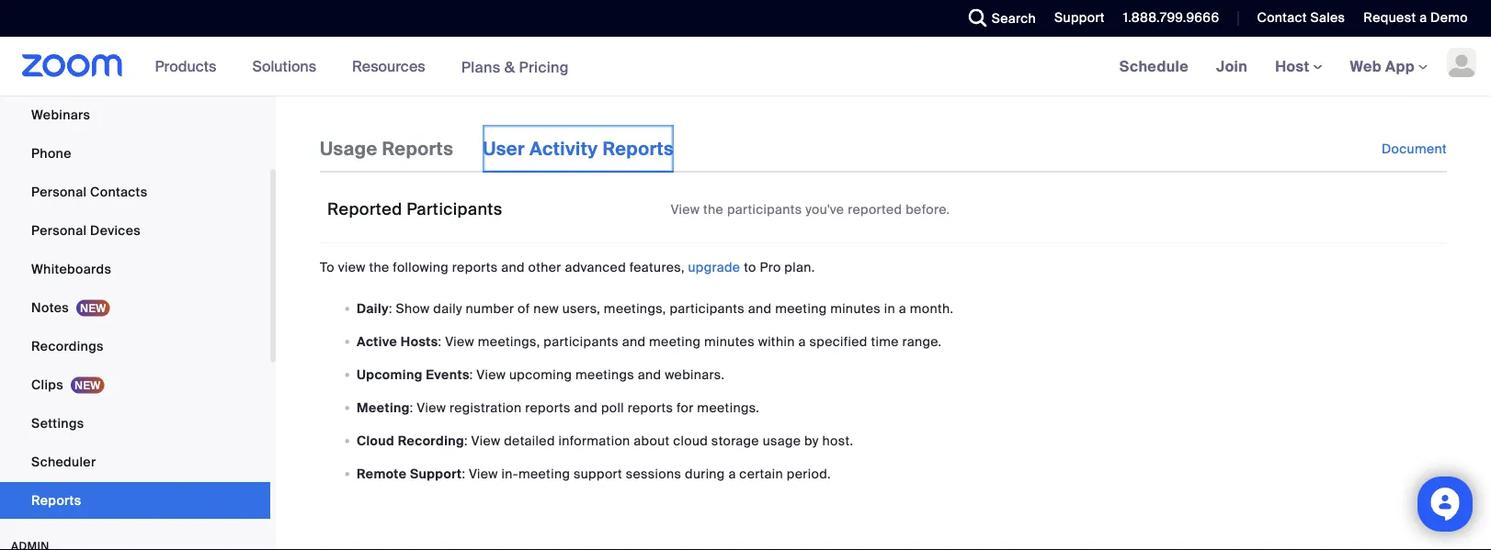 Task type: vqa. For each thing, say whether or not it's contained in the screenshot.
"Recordings"
yes



Task type: locate. For each thing, give the bounding box(es) containing it.
reports up number
[[452, 259, 498, 276]]

pricing
[[519, 57, 569, 77]]

request a demo link
[[1350, 0, 1492, 37], [1364, 9, 1469, 26]]

personal devices
[[31, 222, 141, 239]]

1 horizontal spatial support
[[1055, 9, 1105, 26]]

app
[[1386, 57, 1415, 76]]

1 horizontal spatial the
[[703, 201, 724, 218]]

reports down the upcoming events : view upcoming meetings and webinars.
[[525, 399, 571, 416]]

other
[[528, 259, 562, 276]]

following
[[393, 259, 449, 276]]

reports
[[452, 259, 498, 276], [525, 399, 571, 416], [628, 399, 673, 416]]

1 vertical spatial meeting
[[649, 333, 701, 350]]

: left show
[[389, 300, 393, 317]]

support
[[1055, 9, 1105, 26], [410, 466, 462, 483]]

document
[[1382, 140, 1447, 157]]

view the participants you've reported before.
[[671, 201, 950, 218]]

and left other
[[501, 259, 525, 276]]

usage reports
[[320, 137, 453, 160]]

reported
[[848, 201, 902, 218]]

2 personal from the top
[[31, 222, 87, 239]]

tabs of report home tab list
[[320, 125, 704, 173]]

reports up reported participants in the top of the page
[[382, 137, 453, 160]]

the right "view" on the left of the page
[[369, 259, 390, 276]]

month.
[[910, 300, 954, 317]]

meeting down daily : show daily number of new users, meetings, participants and meeting minutes in a month.
[[649, 333, 701, 350]]

clips link
[[0, 367, 270, 404]]

0 vertical spatial minutes
[[831, 300, 881, 317]]

settings
[[31, 415, 84, 432]]

view up registration
[[477, 366, 506, 383]]

1.888.799.9666
[[1124, 9, 1220, 26]]

0 vertical spatial the
[[703, 201, 724, 218]]

view down 'daily'
[[445, 333, 475, 350]]

reports right 'activity'
[[603, 137, 674, 160]]

personal for personal devices
[[31, 222, 87, 239]]

in-
[[502, 466, 519, 483]]

1 vertical spatial meetings,
[[478, 333, 540, 350]]

meetings, up active hosts : view meetings, participants and meeting minutes within a specified time range.
[[604, 300, 666, 317]]

: left in-
[[462, 466, 466, 483]]

the up upgrade link
[[703, 201, 724, 218]]

meeting down plan. at the right
[[775, 300, 827, 317]]

0 horizontal spatial reports
[[452, 259, 498, 276]]

participants up pro
[[727, 201, 802, 218]]

participants down users,
[[544, 333, 619, 350]]

2 horizontal spatial reports
[[603, 137, 674, 160]]

and up within
[[748, 300, 772, 317]]

reports down "scheduler"
[[31, 492, 81, 509]]

products
[[155, 57, 216, 76]]

view left in-
[[469, 466, 498, 483]]

view up recording
[[417, 399, 446, 416]]

webinars.
[[665, 366, 725, 383]]

remote support : view in-meeting support sessions during a certain period.
[[357, 466, 831, 483]]

product information navigation
[[141, 37, 583, 97]]

1 horizontal spatial minutes
[[831, 300, 881, 317]]

1 horizontal spatial meetings,
[[604, 300, 666, 317]]

reported
[[327, 199, 402, 220]]

user activity reports
[[483, 137, 674, 160]]

solutions
[[252, 57, 316, 76]]

to
[[744, 259, 757, 276]]

sessions
[[626, 466, 682, 483]]

1 horizontal spatial meeting
[[649, 333, 701, 350]]

usage
[[763, 432, 801, 449]]

cloud
[[357, 432, 395, 449]]

about
[[634, 432, 670, 449]]

view for upcoming
[[477, 366, 506, 383]]

contact sales link
[[1244, 0, 1350, 37], [1257, 9, 1346, 26]]

1 personal from the top
[[31, 183, 87, 200]]

1.888.799.9666 button
[[1110, 0, 1224, 37], [1124, 9, 1220, 26]]

notes
[[31, 299, 69, 316]]

: down registration
[[464, 432, 468, 449]]

whiteboards link
[[0, 251, 270, 288]]

daily : show daily number of new users, meetings, participants and meeting minutes in a month.
[[357, 300, 954, 317]]

1 vertical spatial minutes
[[704, 333, 755, 350]]

view for meetings,
[[445, 333, 475, 350]]

1 vertical spatial support
[[410, 466, 462, 483]]

recordings link
[[0, 328, 270, 365]]

minutes left within
[[704, 333, 755, 350]]

phone
[[31, 145, 71, 162]]

personal up whiteboards on the left
[[31, 222, 87, 239]]

before.
[[906, 201, 950, 218]]

daily
[[433, 300, 462, 317]]

support link
[[1041, 0, 1110, 37], [1055, 9, 1105, 26]]

usage reports link
[[320, 125, 453, 173]]

user activity reports link
[[483, 125, 674, 173]]

: up the events on the bottom
[[438, 333, 442, 350]]

side navigation navigation
[[0, 0, 276, 551]]

upcoming
[[357, 366, 423, 383]]

range.
[[903, 333, 942, 350]]

:
[[389, 300, 393, 317], [438, 333, 442, 350], [470, 366, 473, 383], [410, 399, 413, 416], [464, 432, 468, 449], [462, 466, 466, 483]]

meeting down detailed
[[519, 466, 570, 483]]

request
[[1364, 9, 1417, 26]]

reports for registration
[[525, 399, 571, 416]]

view down registration
[[471, 432, 501, 449]]

meetings, down of on the bottom left of page
[[478, 333, 540, 350]]

the
[[703, 201, 724, 218], [369, 259, 390, 276]]

1 horizontal spatial reports
[[525, 399, 571, 416]]

banner
[[0, 37, 1492, 97]]

0 horizontal spatial the
[[369, 259, 390, 276]]

meetings,
[[604, 300, 666, 317], [478, 333, 540, 350]]

0 vertical spatial meetings,
[[604, 300, 666, 317]]

notes link
[[0, 290, 270, 326]]

: for support
[[462, 466, 466, 483]]

activity
[[530, 137, 598, 160]]

reports up about
[[628, 399, 673, 416]]

host.
[[823, 432, 854, 449]]

show
[[396, 300, 430, 317]]

0 horizontal spatial meeting
[[519, 466, 570, 483]]

personal menu menu
[[0, 0, 270, 521]]

personal contacts link
[[0, 174, 270, 211]]

participants
[[727, 201, 802, 218], [670, 300, 745, 317], [544, 333, 619, 350]]

products button
[[155, 37, 225, 96]]

meeting : view registration reports and poll reports for meetings.
[[357, 399, 760, 416]]

usage
[[320, 137, 378, 160]]

1 vertical spatial the
[[369, 259, 390, 276]]

support right search
[[1055, 9, 1105, 26]]

advanced
[[565, 259, 626, 276]]

: up registration
[[470, 366, 473, 383]]

0 vertical spatial personal
[[31, 183, 87, 200]]

0 vertical spatial meeting
[[775, 300, 827, 317]]

2 vertical spatial meeting
[[519, 466, 570, 483]]

a right in
[[899, 300, 907, 317]]

2 horizontal spatial meeting
[[775, 300, 827, 317]]

support down recording
[[410, 466, 462, 483]]

and
[[501, 259, 525, 276], [748, 300, 772, 317], [622, 333, 646, 350], [638, 366, 662, 383], [574, 399, 598, 416]]

1 vertical spatial personal
[[31, 222, 87, 239]]

upcoming
[[509, 366, 572, 383]]

minutes left in
[[831, 300, 881, 317]]

reports inside personal menu menu
[[31, 492, 81, 509]]

plans
[[461, 57, 501, 77]]

personal down the phone
[[31, 183, 87, 200]]

: for recording
[[464, 432, 468, 449]]

1 vertical spatial participants
[[670, 300, 745, 317]]

0 horizontal spatial reports
[[31, 492, 81, 509]]

to view the following reports and other advanced features, upgrade to pro plan.
[[320, 259, 815, 276]]

participants down upgrade
[[670, 300, 745, 317]]

view up "features,"
[[671, 201, 700, 218]]

web
[[1350, 57, 1382, 76]]

cloud
[[673, 432, 708, 449]]

storage
[[712, 432, 760, 449]]

a right within
[[799, 333, 806, 350]]

2 vertical spatial participants
[[544, 333, 619, 350]]



Task type: describe. For each thing, give the bounding box(es) containing it.
new
[[534, 300, 559, 317]]

join link
[[1203, 37, 1262, 96]]

: for events
[[470, 366, 473, 383]]

reports inside "link"
[[603, 137, 674, 160]]

and down daily : show daily number of new users, meetings, participants and meeting minutes in a month.
[[622, 333, 646, 350]]

registration
[[450, 399, 522, 416]]

0 horizontal spatial meetings,
[[478, 333, 540, 350]]

active hosts : view meetings, participants and meeting minutes within a specified time range.
[[357, 333, 942, 350]]

upgrade
[[688, 259, 741, 276]]

0 horizontal spatial support
[[410, 466, 462, 483]]

scheduler link
[[0, 444, 270, 481]]

number
[[466, 300, 514, 317]]

search
[[992, 10, 1036, 27]]

features,
[[630, 259, 685, 276]]

plan.
[[785, 259, 815, 276]]

in
[[884, 300, 896, 317]]

user
[[483, 137, 525, 160]]

meetings
[[576, 366, 635, 383]]

0 horizontal spatial minutes
[[704, 333, 755, 350]]

document link
[[1382, 125, 1447, 173]]

reports for following
[[452, 259, 498, 276]]

reports link
[[0, 483, 270, 520]]

0 vertical spatial participants
[[727, 201, 802, 218]]

settings link
[[0, 406, 270, 442]]

meetings navigation
[[1106, 37, 1492, 97]]

participants
[[407, 199, 503, 220]]

support
[[574, 466, 623, 483]]

to
[[320, 259, 335, 276]]

meeting
[[357, 399, 410, 416]]

resources
[[352, 57, 425, 76]]

host button
[[1276, 57, 1323, 76]]

recording
[[398, 432, 464, 449]]

poll
[[601, 399, 624, 416]]

banner containing products
[[0, 37, 1492, 97]]

view
[[338, 259, 366, 276]]

detailed
[[504, 432, 555, 449]]

recordings
[[31, 338, 104, 355]]

scheduler
[[31, 454, 96, 471]]

events
[[426, 366, 470, 383]]

daily
[[357, 300, 389, 317]]

host
[[1276, 57, 1314, 76]]

join
[[1217, 57, 1248, 76]]

upcoming events : view upcoming meetings and webinars.
[[357, 366, 725, 383]]

sales
[[1311, 9, 1346, 26]]

a left demo
[[1420, 9, 1428, 26]]

during
[[685, 466, 725, 483]]

of
[[518, 300, 530, 317]]

you've
[[806, 201, 845, 218]]

time
[[871, 333, 899, 350]]

schedule link
[[1106, 37, 1203, 96]]

personal for personal contacts
[[31, 183, 87, 200]]

view for in-
[[469, 466, 498, 483]]

view for detailed
[[471, 432, 501, 449]]

within
[[758, 333, 795, 350]]

demo
[[1431, 9, 1469, 26]]

specified
[[810, 333, 868, 350]]

contact
[[1257, 9, 1307, 26]]

resources button
[[352, 37, 434, 96]]

0 vertical spatial support
[[1055, 9, 1105, 26]]

1 horizontal spatial reports
[[382, 137, 453, 160]]

and left poll
[[574, 399, 598, 416]]

a right during
[[729, 466, 736, 483]]

contact sales
[[1257, 9, 1346, 26]]

phone link
[[0, 135, 270, 172]]

by
[[805, 432, 819, 449]]

certain
[[740, 466, 784, 483]]

information
[[559, 432, 630, 449]]

upgrade link
[[688, 259, 741, 276]]

2 horizontal spatial reports
[[628, 399, 673, 416]]

schedule
[[1120, 57, 1189, 76]]

meetings.
[[697, 399, 760, 416]]

reported participants
[[327, 199, 503, 220]]

solutions button
[[252, 37, 325, 96]]

webinars link
[[0, 97, 270, 133]]

personal contacts
[[31, 183, 148, 200]]

period.
[[787, 466, 831, 483]]

whiteboards
[[31, 261, 111, 278]]

: up recording
[[410, 399, 413, 416]]

webinars
[[31, 106, 90, 123]]

search button
[[955, 0, 1041, 37]]

for
[[677, 399, 694, 416]]

web app button
[[1350, 57, 1428, 76]]

users,
[[562, 300, 601, 317]]

clips
[[31, 377, 63, 394]]

and down active hosts : view meetings, participants and meeting minutes within a specified time range.
[[638, 366, 662, 383]]

: for hosts
[[438, 333, 442, 350]]

active
[[357, 333, 398, 350]]

contacts
[[90, 183, 148, 200]]

profile picture image
[[1447, 48, 1477, 77]]

hosts
[[401, 333, 438, 350]]

zoom logo image
[[22, 54, 123, 77]]

request a demo
[[1364, 9, 1469, 26]]



